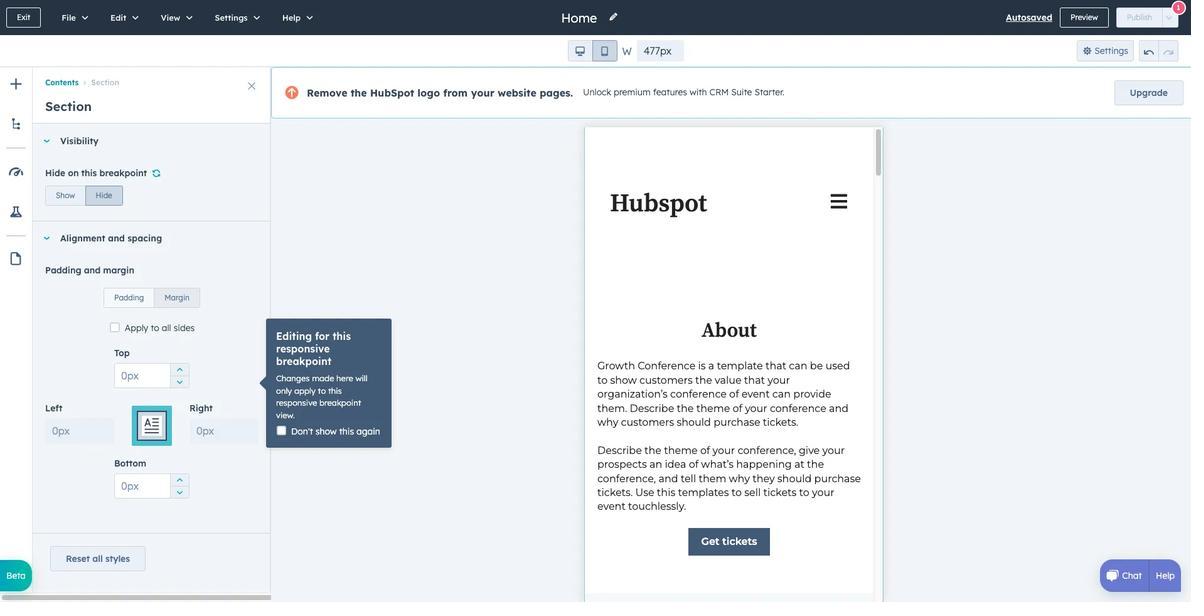 Task type: vqa. For each thing, say whether or not it's contained in the screenshot.
Search HubSpot search box
no



Task type: locate. For each thing, give the bounding box(es) containing it.
0px text field down bottom
[[114, 474, 190, 499]]

help button
[[269, 0, 322, 35]]

all left sides
[[162, 323, 171, 334]]

breakpoint
[[99, 168, 147, 179], [276, 355, 332, 368], [319, 398, 361, 408]]

hide
[[45, 168, 65, 179], [96, 191, 112, 200]]

hide inside hide button
[[96, 191, 112, 200]]

0 horizontal spatial settings button
[[202, 0, 269, 35]]

starter.
[[755, 87, 785, 98]]

crm
[[710, 87, 729, 98]]

1 horizontal spatial all
[[162, 323, 171, 334]]

padding down margin
[[114, 293, 144, 303]]

padding down caret icon
[[45, 265, 81, 276]]

0px text field for top
[[114, 363, 190, 388]]

1 horizontal spatial to
[[318, 386, 326, 396]]

exit
[[17, 13, 30, 22]]

navigation
[[33, 67, 271, 90]]

this for on
[[81, 168, 97, 179]]

again
[[356, 426, 380, 437]]

and left spacing
[[108, 233, 125, 244]]

preview button
[[1060, 8, 1109, 28]]

from
[[443, 87, 468, 99]]

1 vertical spatial breakpoint
[[276, 355, 332, 368]]

and
[[108, 233, 125, 244], [84, 265, 101, 276]]

0px text field
[[114, 363, 190, 388], [190, 419, 259, 444], [114, 474, 190, 499]]

to down made
[[318, 386, 326, 396]]

section down contents button
[[45, 99, 92, 114]]

and for margin
[[84, 265, 101, 276]]

1 vertical spatial padding
[[114, 293, 144, 303]]

your
[[471, 87, 495, 99]]

1 horizontal spatial settings button
[[1077, 40, 1134, 62]]

hubspot
[[370, 87, 414, 99]]

this
[[81, 168, 97, 179], [333, 330, 351, 343], [328, 386, 342, 396], [339, 426, 354, 437]]

settings button
[[202, 0, 269, 35], [1077, 40, 1134, 62]]

file
[[62, 13, 76, 23]]

breakpoint up changes
[[276, 355, 332, 368]]

0 horizontal spatial hide
[[45, 168, 65, 179]]

and for spacing
[[108, 233, 125, 244]]

0 horizontal spatial help
[[282, 13, 301, 23]]

view button
[[148, 0, 202, 35]]

0 vertical spatial to
[[151, 323, 159, 334]]

1 vertical spatial and
[[84, 265, 101, 276]]

styles
[[105, 554, 130, 565]]

0 horizontal spatial to
[[151, 323, 159, 334]]

spacing
[[128, 233, 162, 244]]

0px text field for right
[[190, 419, 259, 444]]

contents button
[[45, 78, 79, 87]]

section
[[91, 78, 119, 87], [45, 99, 92, 114]]

1 horizontal spatial help
[[1156, 570, 1175, 582]]

padding for padding and margin
[[45, 265, 81, 276]]

0 horizontal spatial padding
[[45, 265, 81, 276]]

show
[[56, 191, 75, 200]]

1 horizontal spatial padding
[[114, 293, 144, 303]]

1 vertical spatial hide
[[96, 191, 112, 200]]

upgrade
[[1130, 87, 1168, 99]]

pages.
[[540, 87, 573, 99]]

1 vertical spatial section
[[45, 99, 92, 114]]

1 vertical spatial help
[[1156, 570, 1175, 582]]

0 vertical spatial all
[[162, 323, 171, 334]]

publish
[[1127, 13, 1152, 22]]

group
[[568, 40, 617, 62], [1139, 40, 1179, 62], [45, 183, 123, 206], [104, 281, 200, 308], [170, 363, 189, 388], [170, 474, 189, 499]]

0px text field for bottom
[[114, 474, 190, 499]]

on
[[68, 168, 79, 179]]

hide left the 'on'
[[45, 168, 65, 179]]

show button
[[45, 186, 86, 206]]

None text field
[[637, 40, 684, 62]]

0 vertical spatial settings
[[215, 13, 248, 23]]

Margin button
[[154, 288, 200, 308]]

0 vertical spatial breakpoint
[[99, 168, 147, 179]]

apply to all sides
[[125, 323, 195, 334]]

None field
[[560, 9, 601, 26]]

section right contents
[[91, 78, 119, 87]]

to inside editing for this responsive breakpoint changes made here will only apply to this responsive breakpoint view.
[[318, 386, 326, 396]]

0 vertical spatial hide
[[45, 168, 65, 179]]

settings
[[215, 13, 248, 23], [1095, 45, 1128, 56]]

1 horizontal spatial and
[[108, 233, 125, 244]]

all
[[162, 323, 171, 334], [92, 554, 103, 565]]

edit
[[110, 13, 126, 23]]

settings down preview button
[[1095, 45, 1128, 56]]

bottom
[[114, 458, 146, 469]]

help
[[282, 13, 301, 23], [1156, 570, 1175, 582]]

breakpoint down here
[[319, 398, 361, 408]]

1 vertical spatial all
[[92, 554, 103, 565]]

1 horizontal spatial hide
[[96, 191, 112, 200]]

Padding button
[[104, 288, 155, 308]]

0 vertical spatial responsive
[[276, 343, 330, 355]]

beta button
[[0, 560, 32, 592]]

hide down hide on this breakpoint
[[96, 191, 112, 200]]

all right 'reset'
[[92, 554, 103, 565]]

1 vertical spatial responsive
[[276, 398, 317, 408]]

2 vertical spatial 0px text field
[[114, 474, 190, 499]]

padding inside button
[[114, 293, 144, 303]]

hide for hide
[[96, 191, 112, 200]]

responsive up changes
[[276, 343, 330, 355]]

and left margin
[[84, 265, 101, 276]]

caret image
[[43, 237, 50, 240]]

0 horizontal spatial all
[[92, 554, 103, 565]]

this right for
[[333, 330, 351, 343]]

0 vertical spatial help
[[282, 13, 301, 23]]

responsive
[[276, 343, 330, 355], [276, 398, 317, 408]]

1 vertical spatial 0px text field
[[190, 419, 259, 444]]

visibility button
[[33, 124, 259, 158]]

padding
[[45, 265, 81, 276], [114, 293, 144, 303]]

contents
[[45, 78, 79, 87]]

0 vertical spatial 0px text field
[[114, 363, 190, 388]]

0px text field down 'right'
[[190, 419, 259, 444]]

this for for
[[333, 330, 351, 343]]

this right the 'on'
[[81, 168, 97, 179]]

reset all styles
[[66, 554, 130, 565]]

made
[[312, 373, 334, 383]]

left
[[45, 403, 62, 414]]

reset all styles button
[[50, 547, 146, 572]]

autosaved button
[[1006, 10, 1052, 25]]

only
[[276, 386, 292, 396]]

0 vertical spatial padding
[[45, 265, 81, 276]]

to
[[151, 323, 159, 334], [318, 386, 326, 396]]

publish group
[[1116, 8, 1179, 28]]

breakpoint up hide button
[[99, 168, 147, 179]]

0px text field down top
[[114, 363, 190, 388]]

right
[[190, 403, 213, 414]]

exit link
[[6, 8, 41, 28]]

settings right view button
[[215, 13, 248, 23]]

website
[[498, 87, 536, 99]]

to right apply
[[151, 323, 159, 334]]

this right show
[[339, 426, 354, 437]]

responsive down the apply
[[276, 398, 317, 408]]

1 vertical spatial settings
[[1095, 45, 1128, 56]]

1 horizontal spatial settings
[[1095, 45, 1128, 56]]

premium
[[614, 87, 651, 98]]

1 vertical spatial to
[[318, 386, 326, 396]]

0 vertical spatial and
[[108, 233, 125, 244]]

and inside dropdown button
[[108, 233, 125, 244]]

0 horizontal spatial and
[[84, 265, 101, 276]]



Task type: describe. For each thing, give the bounding box(es) containing it.
section button
[[79, 78, 119, 87]]

show
[[316, 426, 337, 437]]

apply
[[125, 323, 148, 334]]

1 vertical spatial settings button
[[1077, 40, 1134, 62]]

0 horizontal spatial settings
[[215, 13, 248, 23]]

group containing show
[[45, 183, 123, 206]]

1
[[1177, 3, 1181, 12]]

alignment and spacing button
[[33, 222, 259, 255]]

0 vertical spatial settings button
[[202, 0, 269, 35]]

suite
[[731, 87, 752, 98]]

hide on this breakpoint
[[45, 168, 147, 179]]

autosaved
[[1006, 12, 1052, 23]]

this down here
[[328, 386, 342, 396]]

upgrade link
[[1114, 80, 1184, 105]]

don't
[[291, 426, 313, 437]]

changes
[[276, 373, 310, 383]]

publish button
[[1116, 8, 1163, 28]]

beta
[[6, 570, 26, 582]]

editing
[[276, 330, 312, 343]]

editing for this responsive breakpoint tooltip
[[266, 319, 392, 448]]

0 vertical spatial section
[[91, 78, 119, 87]]

hide for hide on this breakpoint
[[45, 168, 65, 179]]

file button
[[48, 0, 97, 35]]

visibility
[[60, 136, 99, 147]]

will
[[355, 373, 368, 383]]

chat
[[1122, 570, 1142, 582]]

here
[[336, 373, 353, 383]]

for
[[315, 330, 330, 343]]

view
[[161, 13, 180, 23]]

all inside button
[[92, 554, 103, 565]]

0px text field
[[45, 419, 114, 444]]

remove
[[307, 87, 347, 99]]

with
[[690, 87, 707, 98]]

navigation containing contents
[[33, 67, 271, 90]]

unlock
[[583, 87, 611, 98]]

logo
[[418, 87, 440, 99]]

sides
[[174, 323, 195, 334]]

padding for padding
[[114, 293, 144, 303]]

view.
[[276, 410, 295, 420]]

editing for this responsive breakpoint changes made here will only apply to this responsive breakpoint view.
[[276, 330, 368, 420]]

2 responsive from the top
[[276, 398, 317, 408]]

top
[[114, 348, 130, 359]]

caret image
[[43, 140, 50, 143]]

padding and margin
[[45, 265, 134, 276]]

margin
[[103, 265, 134, 276]]

apply
[[294, 386, 316, 396]]

1 responsive from the top
[[276, 343, 330, 355]]

unlock premium features with crm suite starter.
[[583, 87, 785, 98]]

close image
[[248, 82, 255, 90]]

the
[[351, 87, 367, 99]]

margin
[[165, 293, 189, 303]]

this for show
[[339, 426, 354, 437]]

group containing padding
[[104, 281, 200, 308]]

hide button
[[85, 186, 123, 206]]

help inside button
[[282, 13, 301, 23]]

don't show this again
[[291, 426, 380, 437]]

edit button
[[97, 0, 148, 35]]

preview
[[1071, 13, 1098, 22]]

alignment
[[60, 233, 105, 244]]

features
[[653, 87, 687, 98]]

remove the hubspot logo from your website pages.
[[307, 87, 573, 99]]

w
[[622, 45, 632, 58]]

alignment and spacing
[[60, 233, 162, 244]]

reset
[[66, 554, 90, 565]]

2 vertical spatial breakpoint
[[319, 398, 361, 408]]



